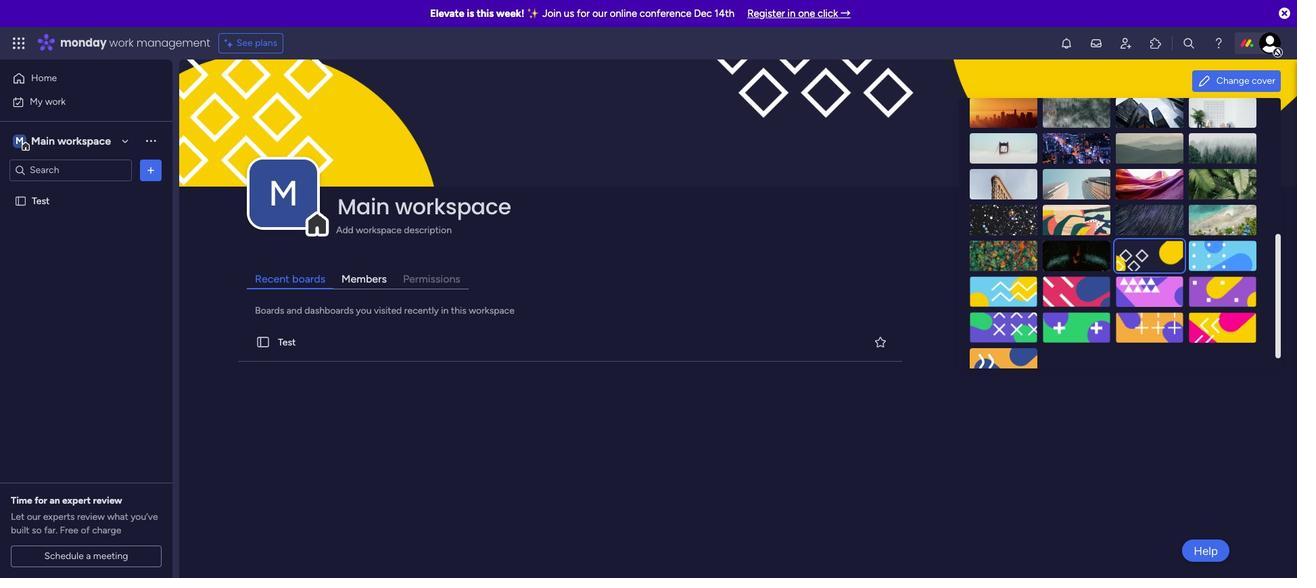 Task type: locate. For each thing, give the bounding box(es) containing it.
for
[[577, 7, 590, 20], [35, 495, 47, 507]]

week!
[[496, 7, 525, 20]]

1 vertical spatial in
[[441, 305, 449, 317]]

main up add
[[338, 191, 390, 222]]

0 horizontal spatial m
[[16, 135, 24, 146]]

us
[[564, 7, 574, 20]]

inbox image
[[1090, 37, 1103, 50]]

change
[[1217, 75, 1250, 87]]

1 horizontal spatial main
[[338, 191, 390, 222]]

for right us
[[577, 7, 590, 20]]

0 vertical spatial main workspace
[[31, 134, 111, 147]]

see
[[237, 37, 253, 49]]

work for monday
[[109, 35, 134, 51]]

1 vertical spatial our
[[27, 511, 41, 523]]

0 horizontal spatial this
[[451, 305, 467, 317]]

this
[[477, 7, 494, 20], [451, 305, 467, 317]]

home
[[31, 72, 57, 84]]

home button
[[8, 68, 145, 89]]

for left an
[[35, 495, 47, 507]]

work
[[109, 35, 134, 51], [45, 96, 66, 107]]

0 horizontal spatial our
[[27, 511, 41, 523]]

1 vertical spatial for
[[35, 495, 47, 507]]

1 horizontal spatial work
[[109, 35, 134, 51]]

experts
[[43, 511, 75, 523]]

0 horizontal spatial in
[[441, 305, 449, 317]]

test for public board image
[[278, 337, 296, 348]]

an
[[50, 495, 60, 507]]

test
[[32, 195, 50, 207], [278, 337, 296, 348]]

m button
[[250, 160, 317, 227]]

my
[[30, 96, 43, 107]]

in
[[788, 7, 796, 20], [441, 305, 449, 317]]

a
[[86, 551, 91, 562]]

register in one click → link
[[748, 7, 851, 20]]

elevate
[[430, 7, 464, 20]]

boards
[[255, 305, 284, 317]]

m
[[16, 135, 24, 146], [268, 173, 298, 214]]

m inside workspace selection element
[[16, 135, 24, 146]]

test right public board image
[[278, 337, 296, 348]]

register
[[748, 7, 785, 20]]

1 horizontal spatial in
[[788, 7, 796, 20]]

register in one click →
[[748, 7, 851, 20]]

this right the recently
[[451, 305, 467, 317]]

0 vertical spatial in
[[788, 7, 796, 20]]

members
[[342, 273, 387, 285]]

0 horizontal spatial main workspace
[[31, 134, 111, 147]]

main inside workspace selection element
[[31, 134, 55, 147]]

0 vertical spatial test
[[32, 195, 50, 207]]

conference
[[640, 7, 692, 20]]

dec
[[694, 7, 712, 20]]

1 horizontal spatial for
[[577, 7, 590, 20]]

test inside 'list box'
[[32, 195, 50, 207]]

monday
[[60, 35, 107, 51]]

expert
[[62, 495, 91, 507]]

0 vertical spatial our
[[592, 7, 607, 20]]

you've
[[131, 511, 158, 523]]

1 horizontal spatial test
[[278, 337, 296, 348]]

1 vertical spatial main workspace
[[338, 191, 511, 222]]

main workspace up search in workspace "field"
[[31, 134, 111, 147]]

1 vertical spatial test
[[278, 337, 296, 348]]

1 vertical spatial m
[[268, 173, 298, 214]]

review up of
[[77, 511, 105, 523]]

main workspace inside workspace selection element
[[31, 134, 111, 147]]

our up so
[[27, 511, 41, 523]]

apps image
[[1149, 37, 1163, 50]]

one
[[798, 7, 815, 20]]

workspace image
[[13, 134, 26, 148], [250, 160, 317, 227]]

1 horizontal spatial main workspace
[[338, 191, 511, 222]]

review up what
[[93, 495, 122, 507]]

0 vertical spatial work
[[109, 35, 134, 51]]

time for an expert review let our experts review what you've built so far. free of charge
[[11, 495, 158, 536]]

recent boards
[[255, 273, 325, 285]]

of
[[81, 525, 90, 536]]

work inside button
[[45, 96, 66, 107]]

1 horizontal spatial this
[[477, 7, 494, 20]]

test for public board icon
[[32, 195, 50, 207]]

review
[[93, 495, 122, 507], [77, 511, 105, 523]]

0 vertical spatial workspace image
[[13, 134, 26, 148]]

main down my work
[[31, 134, 55, 147]]

monday work management
[[60, 35, 210, 51]]

main workspace
[[31, 134, 111, 147], [338, 191, 511, 222]]

let
[[11, 511, 24, 523]]

work right monday
[[109, 35, 134, 51]]

1 horizontal spatial our
[[592, 7, 607, 20]]

workspace options image
[[144, 134, 158, 148]]

work right my
[[45, 96, 66, 107]]

0 vertical spatial m
[[16, 135, 24, 146]]

0 horizontal spatial workspace image
[[13, 134, 26, 148]]

0 horizontal spatial main
[[31, 134, 55, 147]]

add
[[336, 225, 354, 236]]

my work button
[[8, 91, 145, 113]]

1 vertical spatial work
[[45, 96, 66, 107]]

boards and dashboards you visited recently in this workspace
[[255, 305, 515, 317]]

0 vertical spatial this
[[477, 7, 494, 20]]

main
[[31, 134, 55, 147], [338, 191, 390, 222]]

0 horizontal spatial test
[[32, 195, 50, 207]]

main workspace up description
[[338, 191, 511, 222]]

invite members image
[[1119, 37, 1133, 50]]

public board image
[[14, 194, 27, 207]]

0 vertical spatial for
[[577, 7, 590, 20]]

brad klo image
[[1259, 32, 1281, 54]]

in left one in the right of the page
[[788, 7, 796, 20]]

click
[[818, 7, 838, 20]]

test right public board icon
[[32, 195, 50, 207]]

is
[[467, 7, 474, 20]]

search everything image
[[1182, 37, 1196, 50]]

and
[[287, 305, 302, 317]]

our left online
[[592, 7, 607, 20]]

help image
[[1212, 37, 1226, 50]]

visited
[[374, 305, 402, 317]]

join
[[542, 7, 562, 20]]

our
[[592, 7, 607, 20], [27, 511, 41, 523]]

1 vertical spatial workspace image
[[250, 160, 317, 227]]

0 horizontal spatial work
[[45, 96, 66, 107]]

0 vertical spatial main
[[31, 134, 55, 147]]

public board image
[[256, 335, 271, 350]]

0 horizontal spatial for
[[35, 495, 47, 507]]

workspace
[[57, 134, 111, 147], [395, 191, 511, 222], [356, 225, 402, 236], [469, 305, 515, 317]]

my work
[[30, 96, 66, 107]]

for inside time for an expert review let our experts review what you've built so far. free of charge
[[35, 495, 47, 507]]

1 horizontal spatial m
[[268, 173, 298, 214]]

option
[[0, 189, 172, 191]]

this right is
[[477, 7, 494, 20]]

in right the recently
[[441, 305, 449, 317]]

schedule
[[44, 551, 84, 562]]

management
[[136, 35, 210, 51]]



Task type: vqa. For each thing, say whether or not it's contained in the screenshot.
DESCRIPTION
yes



Task type: describe. For each thing, give the bounding box(es) containing it.
help
[[1194, 544, 1218, 558]]

m inside popup button
[[268, 173, 298, 214]]

free
[[60, 525, 78, 536]]

far.
[[44, 525, 58, 536]]

workspace selection element
[[13, 133, 113, 150]]

change cover
[[1217, 75, 1276, 87]]

add to favorites image
[[874, 335, 887, 349]]

options image
[[144, 163, 158, 177]]

charge
[[92, 525, 121, 536]]

notifications image
[[1060, 37, 1073, 50]]

time
[[11, 495, 32, 507]]

test list box
[[0, 187, 172, 395]]

online
[[610, 7, 637, 20]]

dashboards
[[305, 305, 354, 317]]

→
[[841, 7, 851, 20]]

test link
[[235, 323, 905, 362]]

our inside time for an expert review let our experts review what you've built so far. free of charge
[[27, 511, 41, 523]]

plans
[[255, 37, 277, 49]]

14th
[[715, 7, 735, 20]]

schedule a meeting button
[[11, 546, 162, 567]]

meeting
[[93, 551, 128, 562]]

elevate is this week! ✨ join us for our online conference dec 14th
[[430, 7, 735, 20]]

1 vertical spatial this
[[451, 305, 467, 317]]

1 horizontal spatial workspace image
[[250, 160, 317, 227]]

add workspace description
[[336, 225, 452, 236]]

cover
[[1252, 75, 1276, 87]]

✨
[[527, 7, 540, 20]]

boards
[[292, 273, 325, 285]]

recently
[[404, 305, 439, 317]]

change cover button
[[1192, 70, 1281, 92]]

description
[[404, 225, 452, 236]]

you
[[356, 305, 372, 317]]

see plans button
[[218, 33, 283, 53]]

1 vertical spatial main
[[338, 191, 390, 222]]

Main workspace field
[[334, 191, 1243, 222]]

help button
[[1182, 540, 1230, 562]]

1 vertical spatial review
[[77, 511, 105, 523]]

0 vertical spatial review
[[93, 495, 122, 507]]

so
[[32, 525, 42, 536]]

recent
[[255, 273, 290, 285]]

what
[[107, 511, 128, 523]]

work for my
[[45, 96, 66, 107]]

select product image
[[12, 37, 26, 50]]

built
[[11, 525, 30, 536]]

schedule a meeting
[[44, 551, 128, 562]]

permissions
[[403, 273, 460, 285]]

see plans
[[237, 37, 277, 49]]

Search in workspace field
[[28, 162, 113, 178]]



